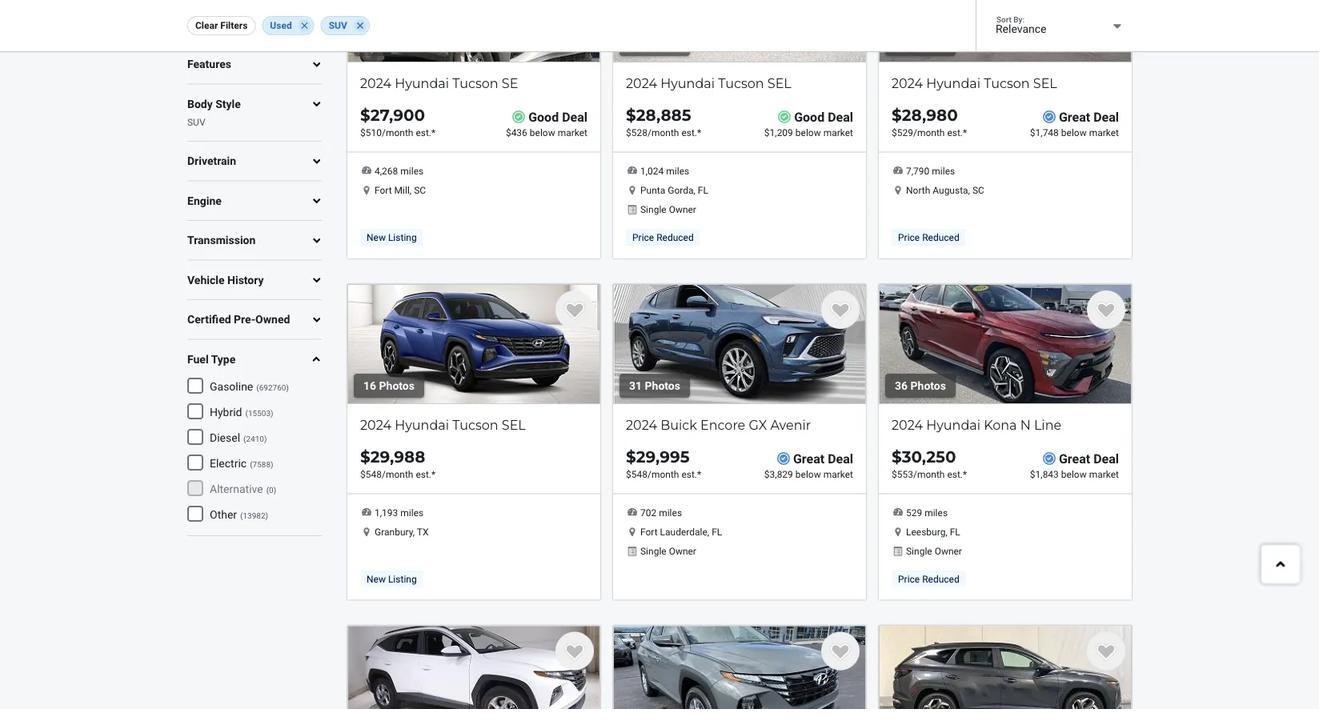 Task type: describe. For each thing, give the bounding box(es) containing it.
certified
[[187, 313, 231, 326]]

( for gasoline
[[256, 383, 259, 392]]

below for 27,900
[[530, 127, 555, 138]]

good deal for 28,885
[[794, 109, 853, 124]]

25 photos
[[895, 37, 946, 51]]

hybrid ( 15503 )
[[210, 406, 273, 419]]

( for electric
[[250, 460, 253, 469]]

0
[[269, 485, 274, 495]]

great for 28,980
[[1059, 109, 1090, 124]]

miles for 28,980
[[932, 166, 955, 177]]

single for 28,885
[[640, 204, 667, 215]]

gasoline
[[210, 380, 253, 393]]

29,988
[[370, 447, 425, 467]]

692760
[[259, 383, 286, 392]]

/month est.* for 29,988
[[382, 469, 436, 480]]

electric ( 7588 )
[[210, 457, 273, 470]]

mill
[[394, 185, 410, 196]]

/month est.* for 30,250
[[913, 469, 967, 480]]

miles for 28,885
[[666, 166, 689, 177]]

1 vertical spatial 529
[[906, 507, 922, 519]]

tucson for 27,900
[[452, 75, 498, 91]]

, for 28,980
[[968, 185, 970, 196]]

1,024
[[640, 166, 664, 177]]

$ 29,995 $ 548 /month est.*
[[626, 447, 701, 480]]

avenir
[[771, 417, 811, 432]]

fuel type
[[187, 353, 236, 366]]

color
[[187, 18, 214, 31]]

1,024 miles
[[640, 166, 689, 177]]

pre-
[[234, 313, 255, 326]]

/month est.* for 29,995
[[648, 469, 701, 480]]

north augusta , sc
[[906, 185, 985, 196]]

2410
[[246, 434, 264, 444]]

below for 30,250
[[1061, 469, 1087, 480]]

2024 hyundai kona image
[[879, 284, 1132, 404]]

type
[[211, 353, 236, 366]]

below for 29,995
[[796, 469, 821, 480]]

hyundai for 30,250
[[926, 417, 981, 432]]

tx
[[417, 526, 429, 538]]

augusta
[[933, 185, 968, 196]]

529 inside $ 28,980 $ 529 /month est.*
[[897, 127, 913, 138]]

30,250
[[902, 447, 956, 467]]

fl for 29,995
[[712, 526, 722, 538]]

) for alternative
[[274, 485, 276, 495]]

line
[[1034, 417, 1062, 432]]

0 horizontal spatial 2024 hyundai tucson sel
[[360, 417, 526, 432]]

photos right 16
[[379, 379, 415, 392]]

( for alternative
[[266, 485, 269, 495]]

suv inside button
[[329, 20, 347, 31]]

25
[[895, 37, 908, 51]]

fl for 28,885
[[698, 185, 708, 196]]

new listing for 2024 hyundai tucson sel
[[367, 574, 417, 585]]

electric
[[210, 457, 247, 470]]

market for 27,900
[[558, 127, 588, 138]]

16 photos
[[363, 379, 415, 392]]

/month est.* for 28,980
[[913, 127, 967, 138]]

market for 30,250
[[1089, 469, 1119, 480]]

clear filters button
[[187, 16, 256, 35]]

) for gasoline
[[286, 383, 289, 392]]

fuel
[[187, 353, 209, 366]]

owned
[[255, 313, 290, 326]]

diesel ( 2410 )
[[210, 431, 267, 444]]

single for 30,250
[[906, 546, 932, 557]]

great deal for 29,995
[[793, 451, 853, 466]]

se
[[502, 75, 518, 91]]

tucson for 28,980
[[984, 75, 1030, 91]]

price reduced for 28,885
[[632, 232, 694, 243]]

punta
[[640, 185, 665, 196]]

2024 for 28,885
[[626, 75, 657, 91]]

photos for 27,900
[[373, 37, 408, 51]]

36 photos
[[895, 379, 946, 392]]

$1,748 below market
[[1030, 127, 1119, 138]]

2024 for 30,250
[[892, 417, 923, 432]]

2024 up 29,988 on the left bottom
[[360, 417, 391, 432]]

31
[[629, 379, 642, 392]]

owner for 29,995
[[669, 546, 696, 557]]

vehicle
[[187, 274, 225, 287]]

29,995
[[636, 447, 690, 467]]

31 photos
[[629, 379, 680, 392]]

/month est.* for 28,885
[[648, 127, 701, 138]]

$436
[[506, 127, 527, 138]]

, for 28,885
[[694, 185, 696, 196]]

leesburg , fl
[[906, 526, 960, 538]]

fort mill , sc
[[375, 185, 426, 196]]

punta gorda , fl
[[640, 185, 708, 196]]

2024 for 28,980
[[892, 75, 923, 91]]

$436 below market
[[506, 127, 588, 138]]

miles for 29,995
[[659, 507, 682, 519]]

used button
[[262, 16, 314, 35]]

granbury
[[375, 526, 413, 538]]

price reduced for 30,250
[[898, 574, 960, 585]]

north
[[906, 185, 930, 196]]

style
[[216, 97, 241, 111]]

( for diesel
[[243, 434, 246, 444]]

other ( 13982 )
[[210, 508, 268, 521]]

$3,829
[[764, 469, 793, 480]]

single owner for 30,250
[[906, 546, 962, 557]]

hyundai for 28,885
[[661, 75, 715, 91]]

/month est.* for 27,900
[[382, 127, 436, 138]]

photos inside button
[[645, 37, 680, 51]]

hybrid
[[210, 406, 242, 419]]

2024 hyundai tucson se
[[360, 75, 518, 91]]

great deal for 30,250
[[1059, 451, 1119, 466]]

15503
[[248, 408, 271, 418]]

7,790 miles
[[906, 166, 955, 177]]

new listing for 2024 hyundai tucson se
[[367, 232, 417, 243]]

body style suv
[[187, 97, 241, 128]]

28,885
[[636, 105, 691, 125]]

$ 27,900 $ 510 /month est.*
[[360, 105, 436, 138]]

features
[[187, 58, 231, 71]]

1,193 miles
[[375, 507, 424, 519]]

vehicle history
[[187, 274, 264, 287]]

engine
[[187, 194, 222, 207]]

$1,748
[[1030, 127, 1059, 138]]

2024 for 27,900
[[360, 75, 391, 91]]

702
[[640, 507, 657, 519]]

single owner for 28,885
[[640, 204, 696, 215]]

hyundai for 27,900
[[395, 75, 449, 91]]

hyundai up 29,988 on the left bottom
[[395, 417, 449, 432]]

, for 29,995
[[708, 526, 709, 538]]



Task type: locate. For each thing, give the bounding box(es) containing it.
owner down 'leesburg , fl'
[[935, 546, 962, 557]]

2024 buick encore gx image
[[613, 284, 866, 404]]

photos up 28,885
[[645, 37, 680, 51]]

sc
[[414, 185, 426, 196], [973, 185, 985, 196]]

good deal up "$436 below market"
[[528, 109, 588, 124]]

leesburg
[[906, 526, 946, 538]]

fl right lauderdale
[[712, 526, 722, 538]]

photos for 28,980
[[911, 37, 946, 51]]

hyundai
[[395, 75, 449, 91], [661, 75, 715, 91], [926, 75, 981, 91], [395, 417, 449, 432], [926, 417, 981, 432]]

2024 hyundai kona n line
[[892, 417, 1062, 432]]

kona
[[984, 417, 1017, 432]]

photos right 36 at bottom right
[[911, 379, 946, 392]]

tucson for 28,885
[[718, 75, 764, 91]]

2024 up 30,250
[[892, 417, 923, 432]]

below right the $1,843
[[1061, 469, 1087, 480]]

great up $3,829 below market
[[793, 451, 825, 466]]

4,268 miles
[[375, 166, 424, 177]]

market right $1,209
[[823, 127, 853, 138]]

good deal
[[528, 109, 588, 124], [794, 109, 853, 124]]

great for 30,250
[[1059, 451, 1090, 466]]

single down leesburg
[[906, 546, 932, 557]]

1 vertical spatial fort
[[640, 526, 658, 538]]

2 sc from the left
[[973, 185, 985, 196]]

2024 up 28,980
[[892, 75, 923, 91]]

price reduced down leesburg
[[898, 574, 960, 585]]

photos
[[373, 37, 408, 51], [645, 37, 680, 51], [911, 37, 946, 51], [379, 379, 415, 392], [645, 379, 680, 392], [911, 379, 946, 392]]

) for other
[[265, 511, 268, 520]]

$1,209 below market
[[764, 127, 853, 138]]

/month est.* down 29,988 on the left bottom
[[382, 469, 436, 480]]

alternative ( 0 )
[[210, 482, 276, 496]]

0 vertical spatial 529
[[897, 127, 913, 138]]

fort left mill
[[375, 185, 392, 196]]

photos right 31
[[645, 379, 680, 392]]

1 horizontal spatial 2024 hyundai tucson sel
[[626, 75, 792, 91]]

/month est.* down 27,900
[[382, 127, 436, 138]]

1 horizontal spatial good
[[794, 109, 825, 124]]

13982
[[243, 511, 265, 520]]

0 horizontal spatial good deal
[[528, 109, 588, 124]]

2 horizontal spatial sel
[[1033, 75, 1057, 91]]

702 miles
[[640, 507, 682, 519]]

below for 28,885
[[796, 127, 821, 138]]

tucson
[[452, 75, 498, 91], [718, 75, 764, 91], [984, 75, 1030, 91], [452, 417, 498, 432]]

market right $1,748
[[1089, 127, 1119, 138]]

528
[[631, 127, 648, 138]]

owner for 28,885
[[669, 204, 696, 215]]

) inside diesel ( 2410 )
[[264, 434, 267, 444]]

$1,843
[[1030, 469, 1059, 480]]

granbury , tx
[[375, 526, 429, 538]]

deal up $1,209 below market
[[828, 109, 853, 124]]

/month est.* down 28,980
[[913, 127, 967, 138]]

below for 28,980
[[1061, 127, 1087, 138]]

gasoline ( 692760 )
[[210, 380, 289, 393]]

2024 for 29,995
[[626, 417, 657, 432]]

other
[[210, 508, 237, 521]]

great deal up $1,843 below market
[[1059, 451, 1119, 466]]

suv inside body style suv
[[187, 117, 205, 128]]

2024 up 28,885
[[626, 75, 657, 91]]

548 inside $ 29,995 $ 548 /month est.*
[[631, 469, 648, 480]]

deal up "$1,748 below market"
[[1094, 109, 1119, 124]]

suv down body
[[187, 117, 205, 128]]

great deal up $3,829 below market
[[793, 451, 853, 466]]

encore
[[700, 417, 746, 432]]

1,193
[[375, 507, 398, 519]]

16
[[363, 379, 376, 392]]

single down punta
[[640, 204, 667, 215]]

owner for 30,250
[[935, 546, 962, 557]]

deal up "$436 below market"
[[562, 109, 588, 124]]

photos for 30,250
[[911, 379, 946, 392]]

7,790
[[906, 166, 930, 177]]

hyundai for 28,980
[[926, 75, 981, 91]]

2024 left buick
[[626, 417, 657, 432]]

0 vertical spatial fort
[[375, 185, 392, 196]]

single for 29,995
[[640, 546, 667, 557]]

sel
[[768, 75, 792, 91], [1033, 75, 1057, 91], [502, 417, 526, 432]]

price reduced down north at the right of page
[[898, 232, 960, 243]]

below
[[530, 127, 555, 138], [796, 127, 821, 138], [1061, 127, 1087, 138], [796, 469, 821, 480], [1061, 469, 1087, 480]]

1 horizontal spatial sc
[[973, 185, 985, 196]]

great for 29,995
[[793, 451, 825, 466]]

) right 'alternative'
[[274, 485, 276, 495]]

1 horizontal spatial suv
[[329, 20, 347, 31]]

buick
[[661, 417, 697, 432]]

single
[[640, 204, 667, 215], [640, 546, 667, 557], [906, 546, 932, 557]]

suv button
[[321, 16, 370, 35]]

good deal up $1,209 below market
[[794, 109, 853, 124]]

deal for 28,885
[[828, 109, 853, 124]]

36
[[895, 379, 908, 392]]

suv
[[329, 20, 347, 31], [187, 117, 205, 128]]

price reduced down punta
[[632, 232, 694, 243]]

529 miles
[[906, 507, 948, 519]]

alternative
[[210, 482, 263, 496]]

deal for 30,250
[[1094, 451, 1119, 466]]

2 new listing from the top
[[367, 574, 417, 585]]

filters
[[220, 20, 248, 31]]

lauderdale
[[660, 526, 708, 538]]

market right $3,829
[[823, 469, 853, 480]]

( down "7588"
[[266, 485, 269, 495]]

history
[[227, 274, 264, 287]]

2024 hyundai tucson sel for 28,980
[[892, 75, 1057, 91]]

2024 hyundai tucson sel up 29,988 on the left bottom
[[360, 417, 526, 432]]

,
[[410, 185, 412, 196], [694, 185, 696, 196], [968, 185, 970, 196], [413, 526, 415, 538], [708, 526, 709, 538], [946, 526, 948, 538]]

2 horizontal spatial fl
[[950, 526, 960, 538]]

great up $1,843 below market
[[1059, 451, 1090, 466]]

0 horizontal spatial fl
[[698, 185, 708, 196]]

sc right mill
[[414, 185, 426, 196]]

$1,843 below market
[[1030, 469, 1119, 480]]

hyundai up 30,250
[[926, 417, 981, 432]]

miles for 27,900
[[400, 166, 424, 177]]

529 down 28,980
[[897, 127, 913, 138]]

market right $436
[[558, 127, 588, 138]]

fl right gorda
[[698, 185, 708, 196]]

good deal for 27,900
[[528, 109, 588, 124]]

2024 hyundai tucson sel up 28,980
[[892, 75, 1057, 91]]

( inside hybrid ( 15503 )
[[245, 408, 248, 418]]

owner
[[669, 204, 696, 215], [669, 546, 696, 557], [935, 546, 962, 557]]

deal up $1,843 below market
[[1094, 451, 1119, 466]]

$1,209
[[764, 127, 793, 138]]

/month est.* down 30,250
[[913, 469, 967, 480]]

sc right augusta
[[973, 185, 985, 196]]

miles for 30,250
[[925, 507, 948, 519]]

gorda
[[668, 185, 694, 196]]

great up "$1,748 below market"
[[1059, 109, 1090, 124]]

deal up $3,829 below market
[[828, 451, 853, 466]]

good up $1,209 below market
[[794, 109, 825, 124]]

single owner down fort lauderdale , fl
[[640, 546, 696, 557]]

miles up north augusta , sc
[[932, 166, 955, 177]]

great
[[1059, 109, 1090, 124], [793, 451, 825, 466], [1059, 451, 1090, 466]]

) for hybrid
[[271, 408, 273, 418]]

/month est.* inside $ 28,980 $ 529 /month est.*
[[913, 127, 967, 138]]

n
[[1020, 417, 1031, 432]]

) down alternative ( 0 )
[[265, 511, 268, 520]]

1 vertical spatial suv
[[187, 117, 205, 128]]

1 good deal from the left
[[528, 109, 588, 124]]

4,268
[[375, 166, 398, 177]]

1 horizontal spatial good deal
[[794, 109, 853, 124]]

photos for 29,995
[[645, 379, 680, 392]]

529 up leesburg
[[906, 507, 922, 519]]

$3,829 below market
[[764, 469, 853, 480]]

( right the diesel at the bottom
[[243, 434, 246, 444]]

good
[[528, 109, 559, 124], [794, 109, 825, 124]]

( inside "other ( 13982 )"
[[240, 511, 243, 520]]

good up "$436 below market"
[[528, 109, 559, 124]]

transmission
[[187, 234, 256, 247]]

( inside the gasoline ( 692760 )
[[256, 383, 259, 392]]

2024 buick encore gx avenir
[[626, 417, 811, 432]]

market
[[558, 127, 588, 138], [823, 127, 853, 138], [1089, 127, 1119, 138], [823, 469, 853, 480], [1089, 469, 1119, 480]]

hyundai up 27,900
[[395, 75, 449, 91]]

$ 29,988 $ 548 /month est.*
[[360, 447, 436, 480]]

market for 28,980
[[1089, 127, 1119, 138]]

below right $1,209
[[796, 127, 821, 138]]

clear filters
[[195, 20, 248, 31]]

fort down 702
[[640, 526, 658, 538]]

fl right leesburg
[[950, 526, 960, 538]]

0 vertical spatial new listing
[[367, 232, 417, 243]]

market right the $1,843
[[1089, 469, 1119, 480]]

miles up gorda
[[666, 166, 689, 177]]

/month est.* inside $ 28,885 $ 528 /month est.*
[[648, 127, 701, 138]]

) for diesel
[[264, 434, 267, 444]]

) down '692760'
[[271, 408, 273, 418]]

2024 hyundai tucson image
[[347, 0, 600, 62], [613, 0, 866, 62], [879, 0, 1132, 62], [347, 284, 600, 404], [347, 626, 600, 709], [613, 626, 866, 709], [879, 626, 1132, 709]]

510
[[366, 127, 382, 138]]

, for 27,900
[[410, 185, 412, 196]]

sc for 27,900
[[414, 185, 426, 196]]

single down fort lauderdale , fl
[[640, 546, 667, 557]]

0 horizontal spatial 548
[[366, 469, 382, 480]]

sc for 28,980
[[973, 185, 985, 196]]

2024
[[360, 75, 391, 91], [626, 75, 657, 91], [892, 75, 923, 91], [360, 417, 391, 432], [626, 417, 657, 432], [892, 417, 923, 432]]

2024 up 27,900
[[360, 75, 391, 91]]

suv right used button
[[329, 20, 347, 31]]

miles up fort lauderdale , fl
[[659, 507, 682, 519]]

miles up granbury , tx
[[400, 507, 424, 519]]

single owner for 29,995
[[640, 546, 696, 557]]

miles up 'leesburg , fl'
[[925, 507, 948, 519]]

553
[[897, 469, 913, 480]]

good for 27,900
[[528, 109, 559, 124]]

2024 hyundai tucson sel for 28,885
[[626, 75, 792, 91]]

548 down 29,988 on the left bottom
[[366, 469, 382, 480]]

0 horizontal spatial suv
[[187, 117, 205, 128]]

0 horizontal spatial good
[[528, 109, 559, 124]]

) up "7588"
[[264, 434, 267, 444]]

548 inside $ 29,988 $ 548 /month est.*
[[366, 469, 382, 480]]

/month est.* down 28,885
[[648, 127, 701, 138]]

/month est.*
[[382, 127, 436, 138], [648, 127, 701, 138], [913, 127, 967, 138], [382, 469, 436, 480], [648, 469, 701, 480], [913, 469, 967, 480]]

) inside electric ( 7588 )
[[271, 460, 273, 469]]

drivetrain
[[187, 155, 236, 168]]

$ 28,980 $ 529 /month est.*
[[892, 105, 967, 138]]

548 down "29,995"
[[631, 469, 648, 480]]

owner down lauderdale
[[669, 546, 696, 557]]

owner down gorda
[[669, 204, 696, 215]]

great deal
[[1059, 109, 1119, 124], [793, 451, 853, 466], [1059, 451, 1119, 466]]

market for 28,885
[[823, 127, 853, 138]]

$ 28,885 $ 528 /month est.*
[[626, 105, 701, 138]]

photos right 25
[[911, 37, 946, 51]]

sel for 28,980
[[1033, 75, 1057, 91]]

) inside "other ( 13982 )"
[[265, 511, 268, 520]]

6
[[363, 37, 370, 51]]

27,900
[[370, 105, 425, 125]]

1 horizontal spatial sel
[[768, 75, 792, 91]]

1 horizontal spatial fort
[[640, 526, 658, 538]]

photos right 6
[[373, 37, 408, 51]]

) inside hybrid ( 15503 )
[[271, 408, 273, 418]]

( right other
[[240, 511, 243, 520]]

( right hybrid
[[245, 408, 248, 418]]

6 photos
[[363, 37, 408, 51]]

1 good from the left
[[528, 109, 559, 124]]

single owner down punta gorda , fl
[[640, 204, 696, 215]]

0 horizontal spatial sel
[[502, 417, 526, 432]]

used
[[270, 20, 292, 31]]

$
[[360, 105, 370, 125], [626, 105, 636, 125], [892, 105, 902, 125], [360, 127, 366, 138], [626, 127, 631, 138], [892, 127, 897, 138], [360, 447, 370, 467], [626, 447, 636, 467], [892, 447, 902, 467], [360, 469, 366, 480], [626, 469, 631, 480], [892, 469, 897, 480]]

new listing down granbury
[[367, 574, 417, 585]]

1 sc from the left
[[414, 185, 426, 196]]

fort for 29,995
[[640, 526, 658, 538]]

market for 29,995
[[823, 469, 853, 480]]

1 vertical spatial new listing
[[367, 574, 417, 585]]

miles up mill
[[400, 166, 424, 177]]

1 548 from the left
[[366, 469, 382, 480]]

good for 28,885
[[794, 109, 825, 124]]

fort for 27,900
[[375, 185, 392, 196]]

0 horizontal spatial sc
[[414, 185, 426, 196]]

diesel
[[210, 431, 240, 444]]

) right gasoline
[[286, 383, 289, 392]]

2 good deal from the left
[[794, 109, 853, 124]]

0 horizontal spatial fort
[[375, 185, 392, 196]]

2024 hyundai tucson sel up 28,885
[[626, 75, 792, 91]]

/month est.* inside $ 29,995 $ 548 /month est.*
[[648, 469, 701, 480]]

1 horizontal spatial 548
[[631, 469, 648, 480]]

) up 0
[[271, 460, 273, 469]]

below right $1,748
[[1061, 127, 1087, 138]]

hyundai up 28,980
[[926, 75, 981, 91]]

/month est.* inside the $ 27,900 $ 510 /month est.*
[[382, 127, 436, 138]]

( inside alternative ( 0 )
[[266, 485, 269, 495]]

photos button
[[620, 32, 690, 56]]

price reduced
[[632, 232, 694, 243], [898, 232, 960, 243], [898, 574, 960, 585]]

( inside diesel ( 2410 )
[[243, 434, 246, 444]]

) inside alternative ( 0 )
[[274, 485, 276, 495]]

below right $436
[[530, 127, 555, 138]]

/month est.* down "29,995"
[[648, 469, 701, 480]]

0 vertical spatial suv
[[329, 20, 347, 31]]

( for other
[[240, 511, 243, 520]]

below right $3,829
[[796, 469, 821, 480]]

548 for 29,995
[[631, 469, 648, 480]]

/month est.* inside $ 30,250 $ 553 /month est.*
[[913, 469, 967, 480]]

body
[[187, 97, 213, 111]]

new listing
[[367, 232, 417, 243], [367, 574, 417, 585]]

548 for 29,988
[[366, 469, 382, 480]]

hyundai up 28,885
[[661, 75, 715, 91]]

( up 15503
[[256, 383, 259, 392]]

( for hybrid
[[245, 408, 248, 418]]

deal for 28,980
[[1094, 109, 1119, 124]]

clear
[[195, 20, 218, 31]]

1 new listing from the top
[[367, 232, 417, 243]]

2 good from the left
[[794, 109, 825, 124]]

( inside electric ( 7588 )
[[250, 460, 253, 469]]

2024 hyundai tucson sel
[[626, 75, 792, 91], [892, 75, 1057, 91], [360, 417, 526, 432]]

deal for 27,900
[[562, 109, 588, 124]]

single owner down 'leesburg , fl'
[[906, 546, 962, 557]]

1 horizontal spatial fl
[[712, 526, 722, 538]]

gx
[[749, 417, 767, 432]]

sel for 28,885
[[768, 75, 792, 91]]

/month est.* inside $ 29,988 $ 548 /month est.*
[[382, 469, 436, 480]]

28,980
[[902, 105, 958, 125]]

new listing down fort mill , sc
[[367, 232, 417, 243]]

great deal for 28,980
[[1059, 109, 1119, 124]]

( right "electric"
[[250, 460, 253, 469]]

2 548 from the left
[[631, 469, 648, 480]]

) inside the gasoline ( 692760 )
[[286, 383, 289, 392]]

) for electric
[[271, 460, 273, 469]]

2 horizontal spatial 2024 hyundai tucson sel
[[892, 75, 1057, 91]]

deal for 29,995
[[828, 451, 853, 466]]

great deal up "$1,748 below market"
[[1059, 109, 1119, 124]]

$ 30,250 $ 553 /month est.*
[[892, 447, 967, 480]]

certified pre-owned
[[187, 313, 290, 326]]



Task type: vqa. For each thing, say whether or not it's contained in the screenshot.
market for 30,250
yes



